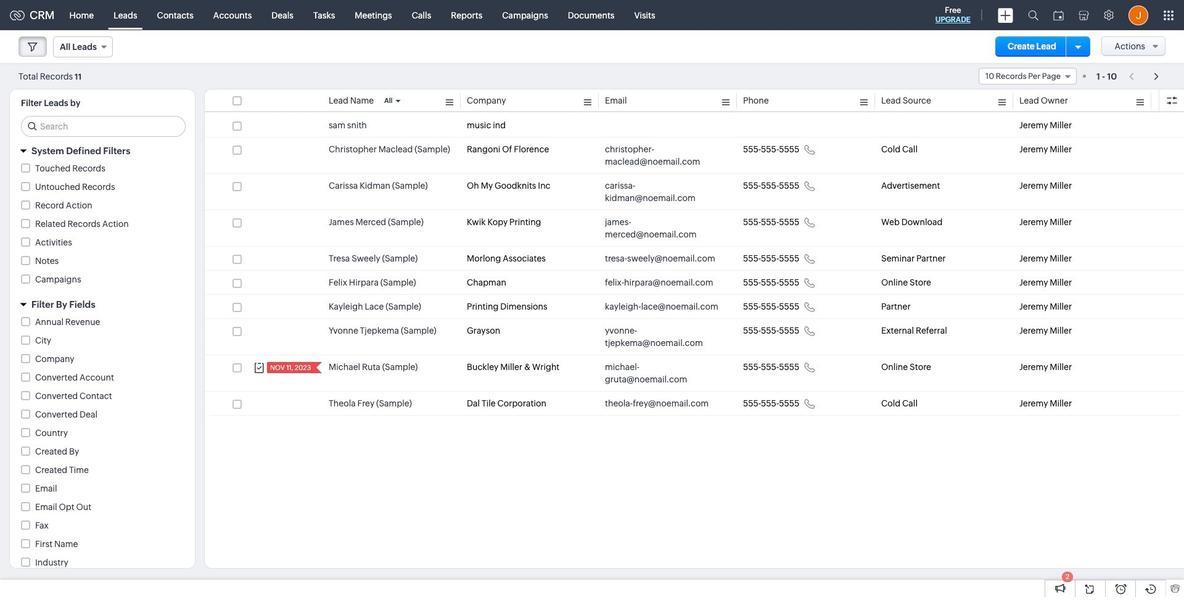 Task type: locate. For each thing, give the bounding box(es) containing it.
profile element
[[1122, 0, 1156, 30]]

create menu element
[[991, 0, 1021, 30]]

None field
[[53, 36, 113, 57], [979, 68, 1077, 85], [53, 36, 113, 57], [979, 68, 1077, 85]]

row group
[[205, 114, 1185, 416]]

profile image
[[1129, 5, 1149, 25]]



Task type: vqa. For each thing, say whether or not it's contained in the screenshot.
loading image
no



Task type: describe. For each thing, give the bounding box(es) containing it.
calendar image
[[1054, 10, 1065, 20]]

search element
[[1021, 0, 1047, 30]]

create menu image
[[999, 8, 1014, 23]]

Search text field
[[22, 117, 185, 136]]

search image
[[1029, 10, 1039, 20]]

logo image
[[10, 10, 25, 20]]



